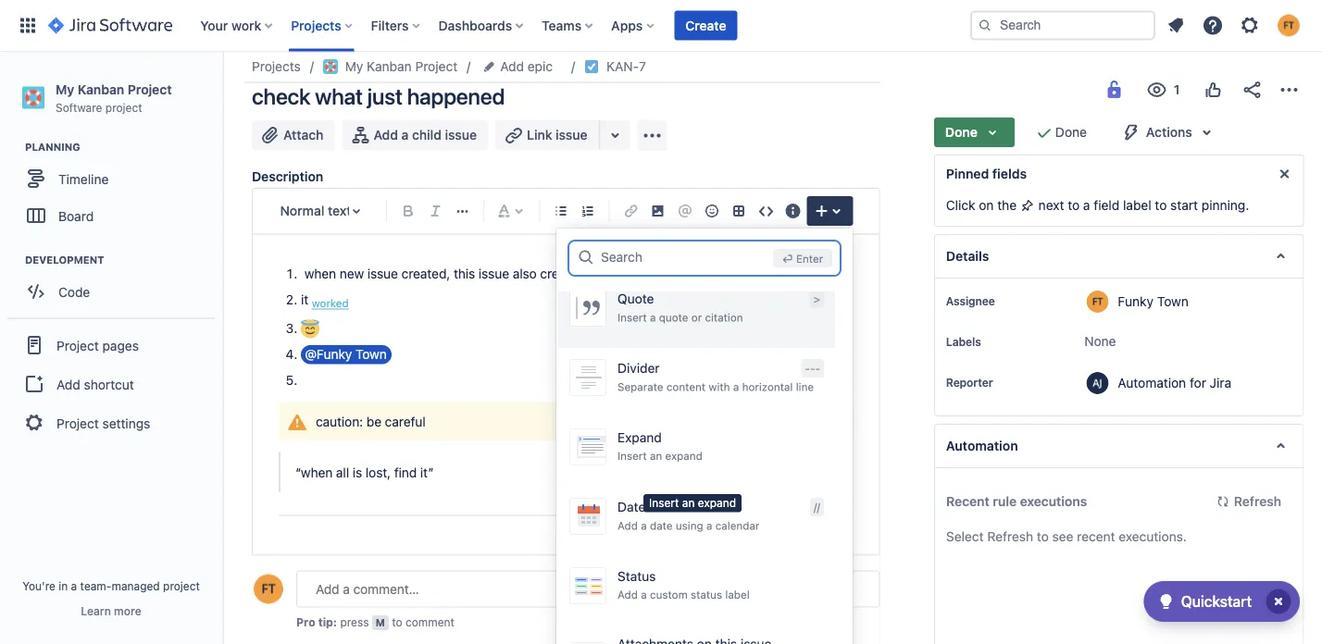 Task type: describe. For each thing, give the bounding box(es) containing it.
appswitcher icon image
[[17, 14, 39, 37]]

careful
[[385, 413, 426, 429]]

a left date
[[641, 519, 647, 532]]

help image
[[1202, 14, 1224, 37]]

status add a custom status label
[[618, 569, 750, 602]]

link issue
[[527, 127, 588, 142]]

it
[[301, 292, 308, 307]]

caution:
[[316, 413, 363, 429]]

expand
[[618, 430, 662, 445]]

3 - from the left
[[815, 362, 821, 375]]

status
[[691, 589, 722, 602]]

settings image
[[1239, 14, 1261, 37]]

dashboards button
[[433, 11, 531, 40]]

2 done from the left
[[1055, 125, 1087, 140]]

issue right 'this' at the top
[[479, 266, 509, 281]]

learn
[[81, 605, 111, 618]]

comment
[[406, 616, 455, 629]]

town for @funky town
[[356, 346, 387, 361]]

labels
[[946, 335, 981, 348]]

for
[[1190, 375, 1206, 390]]

be
[[367, 413, 382, 429]]

add a child issue button
[[342, 120, 488, 150]]

when
[[304, 266, 336, 281]]

epic
[[528, 59, 553, 74]]

add epic button
[[480, 56, 558, 78]]

share image
[[1241, 79, 1263, 101]]

project up happened
[[415, 59, 458, 74]]

@funky
[[305, 346, 352, 361]]

my kanban project image
[[323, 59, 338, 74]]

code snippet image
[[755, 200, 777, 222]]

actions image
[[1278, 79, 1300, 101]]

it worked
[[301, 292, 349, 310]]

click
[[946, 198, 975, 213]]

link
[[527, 127, 552, 142]]

add a child issue
[[374, 127, 477, 142]]

your work
[[200, 18, 261, 33]]

field
[[1094, 198, 1119, 213]]

add for add shortcut
[[56, 377, 80, 392]]

projects for projects dropdown button
[[291, 18, 341, 33]]

save button
[[253, 599, 305, 629]]

date
[[650, 519, 673, 532]]

calendar
[[716, 519, 760, 532]]

done button
[[934, 118, 1014, 147]]

project settings link
[[7, 403, 215, 444]]

sidebar navigation image
[[202, 74, 243, 111]]

my kanban project
[[345, 59, 458, 74]]

project inside 'link'
[[56, 416, 99, 431]]

separate
[[618, 380, 664, 393]]

kan-
[[607, 59, 639, 74]]

a right using at the right bottom
[[707, 519, 713, 532]]

lost,
[[366, 464, 391, 479]]

issue right child
[[445, 127, 477, 142]]

created
[[540, 266, 585, 281]]

my kanban project link
[[323, 56, 458, 78]]

your
[[200, 18, 228, 33]]

Search field
[[971, 11, 1156, 40]]

issue right new
[[368, 266, 398, 281]]

details element
[[934, 234, 1304, 279]]

automation element
[[934, 424, 1304, 469]]

check image
[[1155, 591, 1178, 613]]

cancel
[[319, 606, 361, 621]]

next
[[1038, 198, 1064, 213]]

project pages link
[[7, 325, 215, 366]]

expand inside expand insert an expand
[[665, 450, 703, 463]]

managed
[[112, 580, 160, 593]]

citation
[[705, 311, 743, 324]]

banner containing your work
[[0, 0, 1322, 52]]

"when
[[295, 464, 333, 479]]

shortcut
[[84, 377, 134, 392]]

description
[[252, 169, 323, 184]]

learn more button
[[81, 604, 141, 619]]

more
[[114, 605, 141, 618]]

also
[[513, 266, 537, 281]]

attach
[[283, 127, 324, 142]]

automation for automation
[[946, 439, 1018, 454]]

emoji image
[[701, 200, 723, 222]]

development
[[25, 254, 104, 266]]

add for add a child issue
[[374, 127, 398, 142]]

projects link
[[252, 56, 301, 78]]

task image
[[584, 59, 599, 74]]

automation for automation for jira
[[1118, 375, 1186, 390]]

a right with
[[733, 380, 739, 393]]

dashboards
[[439, 18, 512, 33]]

next to a field label to start pinning.
[[1035, 198, 1249, 213]]

kan-7 link
[[607, 56, 646, 78]]

projects for projects link
[[252, 59, 301, 74]]

funky
[[1118, 294, 1154, 309]]

quote
[[618, 291, 654, 306]]

save
[[264, 606, 293, 621]]

an inside tooltip
[[682, 497, 695, 510]]

pinned fields
[[946, 166, 1027, 182]]

you're in a team-managed project
[[22, 580, 200, 593]]

label inside status add a custom status label
[[725, 589, 750, 602]]

a right in
[[71, 580, 77, 593]]

cancel button
[[308, 599, 373, 629]]

1 horizontal spatial label
[[1123, 198, 1151, 213]]

in
[[59, 580, 68, 593]]

more formatting image
[[452, 200, 474, 222]]

insert a quote or citation
[[618, 311, 743, 324]]

profile image of funky town image
[[254, 575, 283, 604]]

panel warning image
[[286, 411, 308, 433]]

using
[[676, 519, 704, 532]]

hide message image
[[1273, 163, 1296, 185]]

apps button
[[606, 11, 662, 40]]

project pages
[[56, 338, 139, 353]]

add for add a date using a calendar
[[618, 519, 638, 532]]

apps
[[611, 18, 643, 33]]

a inside button
[[402, 127, 409, 142]]

1 - from the left
[[805, 362, 810, 375]]

code link
[[9, 273, 213, 310]]

add image, video, or file image
[[647, 200, 669, 222]]

reporter
[[946, 376, 993, 389]]



Task type: locate. For each thing, give the bounding box(es) containing it.
kanban
[[367, 59, 412, 74], [78, 81, 124, 97]]

add inside add a child issue button
[[374, 127, 398, 142]]

2 vertical spatial insert
[[649, 497, 679, 510]]

pinning.
[[1201, 198, 1249, 213]]

0 vertical spatial expand
[[665, 450, 703, 463]]

an inside expand insert an expand
[[650, 450, 662, 463]]

a left quote
[[650, 311, 656, 324]]

search field
[[601, 240, 766, 274]]

1 vertical spatial kanban
[[78, 81, 124, 97]]

check
[[252, 83, 310, 109]]

it"
[[420, 464, 434, 479]]

1 horizontal spatial automation
[[1118, 375, 1186, 390]]

town inside description - main content area, start typing to enter text. text field
[[356, 346, 387, 361]]

fields
[[992, 166, 1027, 182]]

1 vertical spatial insert
[[618, 450, 647, 463]]

town for funky town
[[1157, 294, 1188, 309]]

planning image
[[3, 136, 25, 159]]

banner
[[0, 0, 1322, 52]]

all
[[336, 464, 349, 479]]

board link
[[9, 197, 213, 234]]

divider
[[618, 361, 660, 376]]

check what just happened
[[252, 83, 505, 109]]

to right next
[[1067, 198, 1079, 213]]

none
[[1084, 334, 1116, 349]]

Add a comment… field
[[296, 571, 880, 608]]

this
[[454, 266, 475, 281]]

issue right link
[[556, 127, 588, 142]]

projects
[[291, 18, 341, 33], [252, 59, 301, 74]]

to right m
[[392, 616, 402, 629]]

kanban inside my kanban project software project
[[78, 81, 124, 97]]

project inside my kanban project software project
[[105, 101, 142, 114]]

@funky town
[[305, 346, 387, 361]]

line
[[796, 380, 814, 393]]

0 vertical spatial my
[[345, 59, 363, 74]]

1 vertical spatial town
[[356, 346, 387, 361]]

group
[[7, 318, 215, 449]]

:innocent: image
[[301, 320, 319, 338], [301, 320, 319, 338]]

just
[[367, 83, 403, 109]]

jira software image
[[48, 14, 172, 37], [48, 14, 172, 37]]

0 vertical spatial an
[[650, 450, 662, 463]]

kanban up just
[[367, 59, 412, 74]]

1 horizontal spatial an
[[682, 497, 695, 510]]

add for add epic
[[500, 59, 524, 74]]

info panel image
[[782, 200, 805, 222]]

insert for insert a quote or citation
[[618, 311, 647, 324]]

1 horizontal spatial town
[[1157, 294, 1188, 309]]

insert inside expand insert an expand
[[618, 450, 647, 463]]

1 horizontal spatial my
[[345, 59, 363, 74]]

add left shortcut
[[56, 377, 80, 392]]

filters button
[[365, 11, 427, 40]]

normal text button
[[271, 190, 379, 231]]

planning group
[[9, 140, 221, 240]]

quote
[[659, 311, 689, 324]]

project right software
[[105, 101, 142, 114]]

labels pin to top image
[[985, 334, 999, 349]]

automation left for
[[1118, 375, 1186, 390]]

add a date using a calendar
[[618, 519, 760, 532]]

0 horizontal spatial project
[[105, 101, 142, 114]]

status
[[618, 569, 656, 584]]

1 vertical spatial label
[[725, 589, 750, 602]]

separate content with a horizontal line
[[618, 380, 814, 393]]

add down just
[[374, 127, 398, 142]]

0 horizontal spatial label
[[725, 589, 750, 602]]

bullet list ⌘⇧8 image
[[550, 200, 572, 222]]

project up add shortcut
[[56, 338, 99, 353]]

with
[[709, 380, 730, 393]]

funky town
[[1118, 294, 1188, 309]]

0 horizontal spatial to
[[392, 616, 402, 629]]

project left the sidebar navigation icon
[[128, 81, 172, 97]]

expand
[[665, 450, 703, 463], [698, 497, 736, 510]]

numbered list ⌘⇧7 image
[[577, 200, 599, 222]]

1 done from the left
[[945, 125, 977, 140]]

pinned
[[946, 166, 989, 182]]

a
[[402, 127, 409, 142], [1083, 198, 1090, 213], [650, 311, 656, 324], [733, 380, 739, 393], [641, 519, 647, 532], [707, 519, 713, 532], [71, 580, 77, 593], [641, 589, 647, 602]]

-
[[805, 362, 810, 375], [810, 362, 815, 375], [815, 362, 821, 375]]

a down "status"
[[641, 589, 647, 602]]

expand insert an expand
[[618, 430, 703, 463]]

7
[[639, 59, 646, 74]]

primary element
[[11, 0, 971, 51]]

normal text
[[280, 203, 351, 218]]

0 vertical spatial town
[[1157, 294, 1188, 309]]

1 vertical spatial my
[[56, 81, 74, 97]]

kanban up software
[[78, 81, 124, 97]]

insert down quote
[[618, 311, 647, 324]]

quickstart button
[[1144, 582, 1300, 622]]

insert for insert an expand
[[649, 497, 679, 510]]

my inside my kanban project link
[[345, 59, 363, 74]]

vote options: no one has voted for this issue yet. image
[[1202, 79, 1224, 101]]

0 horizontal spatial my
[[56, 81, 74, 97]]

you're
[[22, 580, 55, 593]]

0 vertical spatial projects
[[291, 18, 341, 33]]

1 horizontal spatial project
[[163, 580, 200, 593]]

projects up the check
[[252, 59, 301, 74]]

notifications image
[[1165, 14, 1187, 37]]

my inside my kanban project software project
[[56, 81, 74, 97]]

is
[[353, 464, 362, 479]]

an
[[650, 450, 662, 463], [682, 497, 695, 510]]

insert an expand
[[649, 497, 736, 510]]

done up next
[[1055, 125, 1087, 140]]

0 vertical spatial label
[[1123, 198, 1151, 213]]

0 horizontal spatial town
[[356, 346, 387, 361]]

add down "status"
[[618, 589, 638, 602]]

2 - from the left
[[810, 362, 815, 375]]

1 vertical spatial an
[[682, 497, 695, 510]]

what
[[315, 83, 363, 109]]

your profile and settings image
[[1278, 14, 1300, 37]]

custom
[[650, 589, 688, 602]]

quickstart
[[1181, 593, 1252, 611]]

0 horizontal spatial done
[[945, 125, 977, 140]]

a left 'field'
[[1083, 198, 1090, 213]]

0 horizontal spatial automation
[[946, 439, 1018, 454]]

jira
[[1210, 375, 1231, 390]]

project inside my kanban project software project
[[128, 81, 172, 97]]

my for my kanban project software project
[[56, 81, 74, 97]]

created,
[[402, 266, 450, 281]]

project settings
[[56, 416, 150, 431]]

development image
[[3, 249, 25, 272]]

m
[[376, 617, 385, 629]]

1 vertical spatial expand
[[698, 497, 736, 510]]

table image
[[728, 200, 750, 222]]

0 vertical spatial project
[[105, 101, 142, 114]]

find
[[394, 464, 417, 479]]

---
[[805, 362, 821, 375]]

expand inside tooltip
[[698, 497, 736, 510]]

automation for jira
[[1118, 375, 1231, 390]]

an down expand
[[650, 450, 662, 463]]

0 vertical spatial insert
[[618, 311, 647, 324]]

automation
[[1118, 375, 1186, 390], [946, 439, 1018, 454]]

1 horizontal spatial to
[[1067, 198, 1079, 213]]

project down add shortcut
[[56, 416, 99, 431]]

2 horizontal spatial to
[[1155, 198, 1167, 213]]

learn more
[[81, 605, 141, 618]]

1 horizontal spatial kanban
[[367, 59, 412, 74]]

your work button
[[195, 11, 280, 40]]

insert inside tooltip
[[649, 497, 679, 510]]

search image
[[978, 18, 993, 33]]

link web pages and more image
[[604, 124, 627, 146]]

assignee pin to top image
[[999, 294, 1013, 308]]

add inside status add a custom status label
[[618, 589, 638, 602]]

caution: be careful
[[316, 413, 426, 429]]

projects button
[[285, 11, 360, 40]]

my for my kanban project
[[345, 59, 363, 74]]

add app image
[[641, 124, 664, 146]]

horizontal
[[742, 380, 793, 393]]

planning
[[25, 141, 80, 153]]

group containing project pages
[[7, 318, 215, 449]]

0 vertical spatial kanban
[[367, 59, 412, 74]]

insert down expand
[[618, 450, 647, 463]]

my right my kanban project icon
[[345, 59, 363, 74]]

teams
[[542, 18, 582, 33]]

actions button
[[1109, 118, 1229, 147]]

projects inside projects dropdown button
[[291, 18, 341, 33]]

1 vertical spatial automation
[[946, 439, 1018, 454]]

add shortcut button
[[7, 366, 215, 403]]

expand up calendar
[[698, 497, 736, 510]]

timeline link
[[9, 160, 213, 197]]

code
[[58, 284, 90, 299]]

done up pinned
[[945, 125, 977, 140]]

1 horizontal spatial done
[[1055, 125, 1087, 140]]

team-
[[80, 580, 112, 593]]

1 vertical spatial project
[[163, 580, 200, 593]]

click on the
[[946, 198, 1020, 213]]

expand up insert an expand
[[665, 450, 703, 463]]

advanced search image
[[577, 248, 595, 267]]

happened
[[407, 83, 505, 109]]

kanban for my kanban project
[[367, 59, 412, 74]]

label
[[1123, 198, 1151, 213], [725, 589, 750, 602]]

my
[[345, 59, 363, 74], [56, 81, 74, 97]]

my kanban project software project
[[56, 81, 172, 114]]

insert up date
[[649, 497, 679, 510]]

0 vertical spatial automation
[[1118, 375, 1186, 390]]

create button
[[674, 11, 738, 40]]

>
[[814, 292, 821, 305]]

"when all is lost, find it"
[[295, 464, 434, 479]]

1 vertical spatial projects
[[252, 59, 301, 74]]

automation down reporter
[[946, 439, 1018, 454]]

kanban for my kanban project software project
[[78, 81, 124, 97]]

worked
[[312, 297, 349, 310]]

projects up my kanban project icon
[[291, 18, 341, 33]]

label right status
[[725, 589, 750, 602]]

done inside dropdown button
[[945, 125, 977, 140]]

add left epic
[[500, 59, 524, 74]]

text
[[328, 203, 351, 218]]

board
[[58, 208, 94, 223]]

filters
[[371, 18, 409, 33]]

town right funky
[[1157, 294, 1188, 309]]

0 horizontal spatial kanban
[[78, 81, 124, 97]]

create
[[686, 18, 726, 33]]

town right @funky
[[356, 346, 387, 361]]

start
[[1170, 198, 1198, 213]]

dismiss quickstart image
[[1264, 587, 1294, 617]]

add shortcut
[[56, 377, 134, 392]]

0 horizontal spatial an
[[650, 450, 662, 463]]

attach button
[[252, 120, 335, 150]]

town
[[1157, 294, 1188, 309], [356, 346, 387, 361]]

label right 'field'
[[1123, 198, 1151, 213]]

add inside add epic dropdown button
[[500, 59, 524, 74]]

insert an expand tooltip
[[644, 495, 742, 513]]

development group
[[9, 253, 221, 316]]

a inside status add a custom status label
[[641, 589, 647, 602]]

Description - Main content area, start typing to enter text. text field
[[279, 263, 853, 561]]

insert
[[618, 311, 647, 324], [618, 450, 647, 463], [649, 497, 679, 510]]

a left child
[[402, 127, 409, 142]]

settings
[[102, 416, 150, 431]]

add down date
[[618, 519, 638, 532]]

my up software
[[56, 81, 74, 97]]

project right managed
[[163, 580, 200, 593]]

copy link to issue image
[[643, 58, 657, 73]]

done image
[[1033, 121, 1055, 144]]

pro tip: press m to comment
[[296, 616, 455, 629]]

an up add a date using a calendar
[[682, 497, 695, 510]]

project
[[105, 101, 142, 114], [163, 580, 200, 593]]

add inside add shortcut button
[[56, 377, 80, 392]]

to left start
[[1155, 198, 1167, 213]]



Task type: vqa. For each thing, say whether or not it's contained in the screenshot.
all
yes



